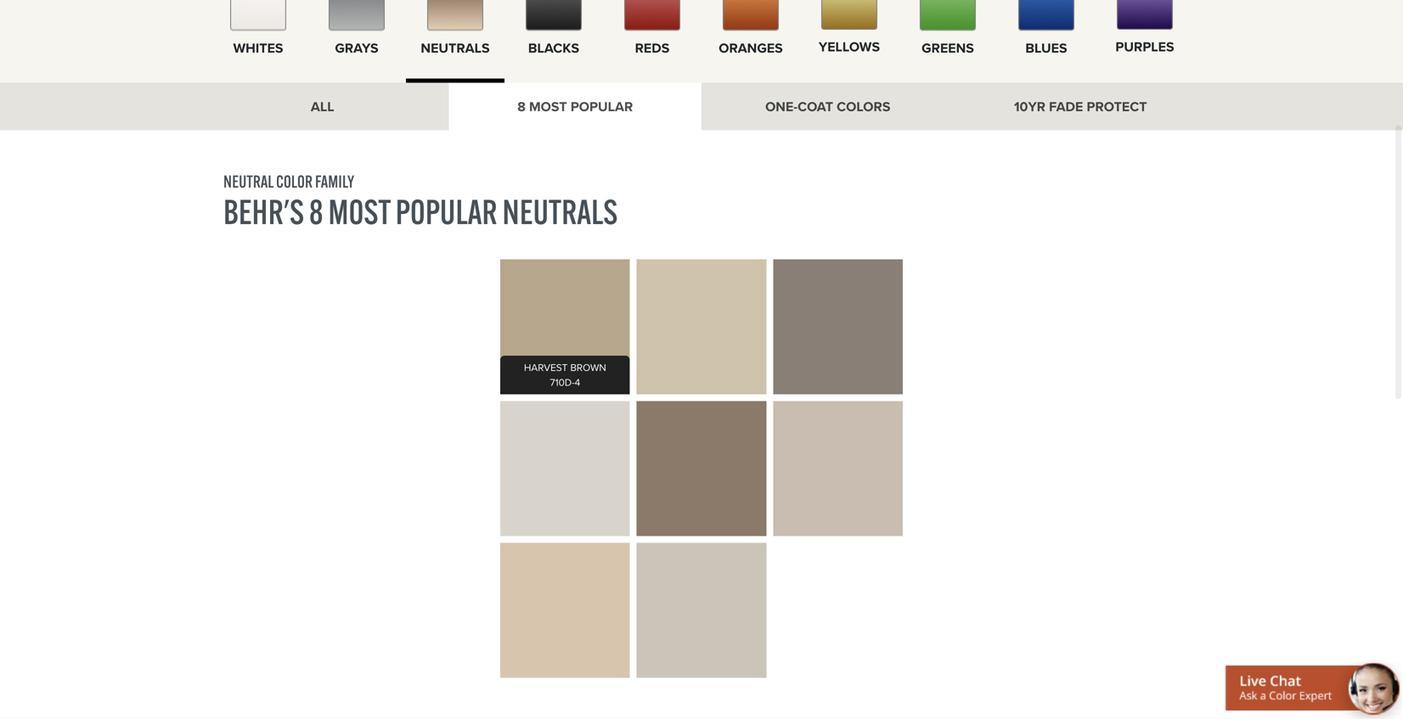 Task type: describe. For each thing, give the bounding box(es) containing it.
family
[[315, 171, 354, 192]]

color
[[276, 171, 313, 192]]

neutral color family behr's 8 most popular neutrals
[[223, 171, 618, 233]]

purples
[[1116, 37, 1175, 57]]

purple image
[[1117, 0, 1173, 30]]

most
[[529, 96, 567, 117]]

8 most popular
[[518, 96, 633, 117]]

all
[[311, 96, 334, 117]]

popular
[[571, 96, 633, 117]]

harvest brown 710d-4
[[524, 360, 606, 390]]

orange image
[[723, 0, 779, 31]]

white image
[[230, 0, 286, 31]]

green image
[[920, 0, 976, 31]]

protect
[[1087, 96, 1147, 117]]

red image
[[624, 0, 681, 31]]

10yr fade protect
[[1014, 96, 1147, 117]]

brown
[[570, 360, 606, 375]]

yellow image
[[822, 0, 878, 30]]

blues
[[1026, 38, 1068, 58]]

4
[[575, 375, 581, 390]]

neutral image
[[427, 0, 483, 31]]

oranges
[[719, 38, 783, 58]]

colors
[[837, 96, 891, 117]]

neutral
[[223, 171, 274, 192]]



Task type: locate. For each thing, give the bounding box(es) containing it.
gray image
[[329, 0, 385, 31]]

0 vertical spatial 8
[[518, 96, 526, 117]]

710d-
[[550, 375, 575, 390]]

1 vertical spatial 8
[[309, 191, 323, 233]]

yellows
[[819, 37, 880, 57]]

popular
[[396, 191, 497, 233]]

fade
[[1049, 96, 1084, 117]]

blue image
[[1019, 0, 1075, 31]]

greens
[[922, 38, 974, 58]]

blacks
[[528, 38, 579, 58]]

live chat online image image
[[1226, 661, 1404, 720]]

neutrals
[[503, 191, 618, 233]]

one-
[[766, 96, 798, 117]]

10yr
[[1014, 96, 1046, 117]]

grays
[[335, 38, 379, 58]]

most
[[328, 191, 391, 233]]

behr's
[[223, 191, 304, 233]]

reds
[[635, 38, 670, 58]]

1 horizontal spatial 8
[[518, 96, 526, 117]]

coat
[[798, 96, 833, 117]]

black image
[[526, 0, 582, 31]]

one-coat colors
[[766, 96, 891, 117]]

neutrals
[[421, 38, 490, 58]]

8 inside neutral color family behr's 8 most popular neutrals
[[309, 191, 323, 233]]

8
[[518, 96, 526, 117], [309, 191, 323, 233]]

whites
[[233, 38, 283, 58]]

0 horizontal spatial 8
[[309, 191, 323, 233]]

harvest
[[524, 360, 568, 375]]



Task type: vqa. For each thing, say whether or not it's contained in the screenshot.
Behr'S
yes



